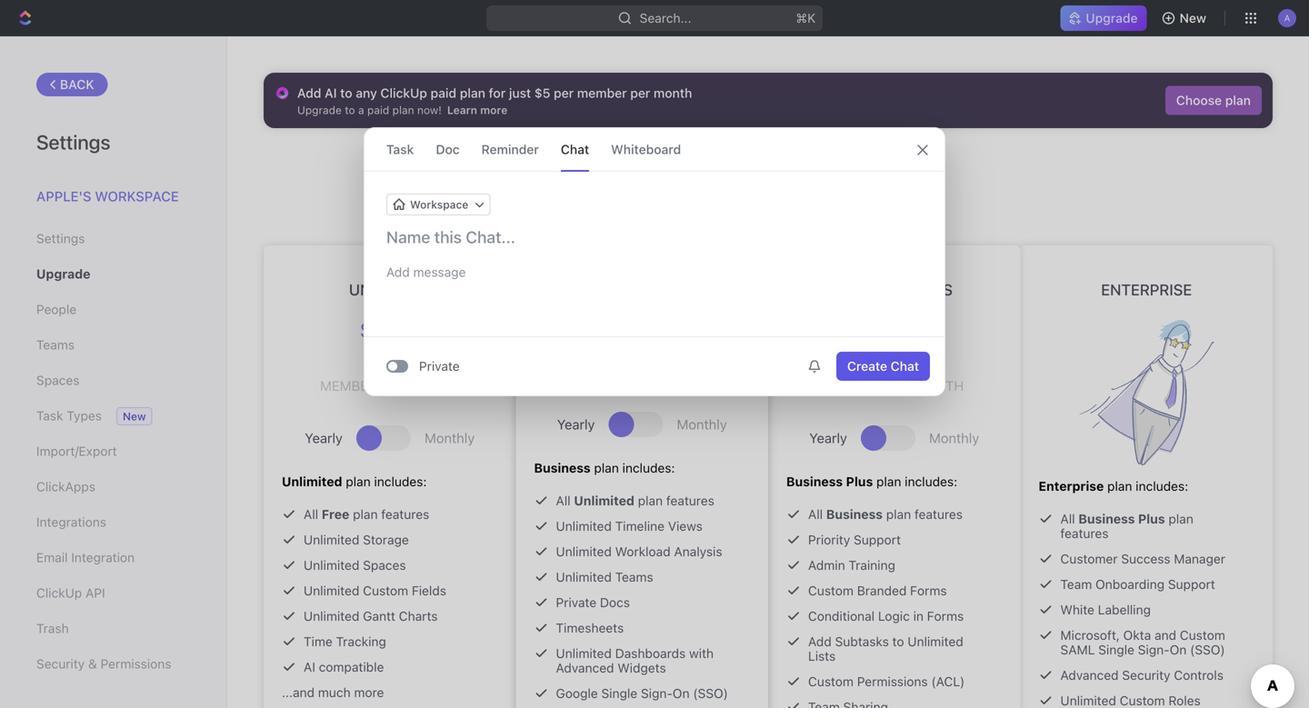 Task type: describe. For each thing, give the bounding box(es) containing it.
all business plus plan features
[[1061, 511, 1194, 541]]

member inside add ai to any clickup paid plan for just $5 per member per month learn more
[[577, 85, 627, 100]]

views
[[668, 519, 703, 534]]

1 vertical spatial sign-
[[641, 686, 673, 701]]

integrations link
[[36, 507, 190, 538]]

unlimited for unlimited
[[349, 280, 431, 299]]

email
[[36, 550, 68, 565]]

plan down the business plus plan includes:
[[886, 507, 911, 522]]

labelling
[[1098, 602, 1151, 617]]

back link
[[36, 73, 108, 96]]

enterprise plan includes:
[[1039, 479, 1188, 494]]

business up priority support
[[826, 507, 883, 522]]

1 horizontal spatial security
[[1122, 668, 1171, 683]]

month inside add ai to any clickup paid plan for just $5 per member per month learn more
[[654, 85, 692, 100]]

back
[[60, 77, 94, 92]]

1 vertical spatial teams
[[615, 570, 653, 585]]

(sso) inside microsoft, okta and custom saml single sign-on (sso)
[[1190, 642, 1225, 657]]

month for 19
[[914, 378, 964, 394]]

admin training
[[808, 558, 895, 573]]

0 horizontal spatial (sso)
[[693, 686, 728, 701]]

enterprise image
[[1079, 320, 1214, 465]]

charts
[[399, 609, 438, 624]]

and
[[1155, 628, 1177, 643]]

team
[[1061, 577, 1092, 592]]

1 vertical spatial forms
[[927, 609, 964, 624]]

task types
[[36, 408, 102, 423]]

clickup api link
[[36, 578, 190, 609]]

permissions inside settings element
[[101, 656, 171, 671]]

add ai to any clickup paid plan for just $5 per member per month learn more
[[297, 85, 692, 116]]

timeline
[[615, 519, 665, 534]]

customer
[[1061, 551, 1118, 566]]

unlimited dashboards with advanced widgets
[[556, 646, 714, 676]]

reminder button
[[482, 128, 539, 171]]

clickup inside clickup api link
[[36, 586, 82, 601]]

conditional
[[808, 609, 875, 624]]

...and
[[282, 685, 315, 700]]

includes: up all business plan features
[[905, 474, 957, 489]]

create chat button
[[836, 387, 930, 416]]

business plan includes:
[[534, 460, 675, 475]]

branded
[[857, 583, 907, 598]]

advanced security controls
[[1061, 668, 1224, 683]]

people
[[36, 302, 76, 317]]

choose
[[1176, 93, 1222, 108]]

add for add subtasks to unlimited lists
[[808, 634, 832, 649]]

features inside all business plus plan features
[[1061, 526, 1109, 541]]

all for all unlimited plan features
[[556, 493, 571, 508]]

custom up "gantt"
[[363, 583, 408, 598]]

google
[[556, 686, 598, 701]]

white labelling
[[1061, 602, 1151, 617]]

whiteboard
[[611, 142, 681, 157]]

more inside add ai to any clickup paid plan for just $5 per member per month learn more
[[480, 104, 508, 116]]

business plus plan includes:
[[786, 474, 957, 489]]

plan inside all business plus plan features
[[1169, 511, 1194, 526]]

fields
[[412, 583, 446, 598]]

0 vertical spatial chat
[[561, 142, 589, 157]]

new inside button
[[1180, 10, 1206, 25]]

learn
[[447, 104, 477, 116]]

to for add subtasks to unlimited lists
[[892, 634, 904, 649]]

2 horizontal spatial upgrade
[[1086, 10, 1138, 25]]

compatible
[[319, 660, 384, 675]]

upgrade to unleash everything
[[637, 154, 899, 176]]

plan up all business plus plan features
[[1107, 479, 1132, 494]]

$5
[[534, 85, 550, 100]]

tracking
[[336, 634, 386, 649]]

lists
[[808, 649, 836, 664]]

unlimited teams
[[556, 570, 653, 585]]

1 settings from the top
[[36, 130, 110, 154]]

manager
[[1174, 551, 1226, 566]]

all business plan features
[[808, 507, 963, 522]]

email integration
[[36, 550, 135, 565]]

business for business plus
[[836, 280, 910, 299]]

chat button
[[561, 128, 589, 171]]

business inside all business plus plan features
[[1079, 511, 1135, 526]]

unlimited for unlimited gantt charts
[[304, 609, 359, 624]]

business plus
[[836, 280, 953, 299]]

unlimited inside add subtasks to unlimited lists
[[908, 634, 963, 649]]

plus for business plus
[[914, 280, 953, 299]]

microsoft,
[[1061, 628, 1120, 643]]

plan inside add ai to any clickup paid plan for just $5 per member per month learn more
[[460, 85, 485, 100]]

unlimited workload analysis
[[556, 544, 722, 559]]

just
[[509, 85, 531, 100]]

unleash
[[737, 154, 804, 176]]

storage
[[363, 532, 409, 547]]

in
[[913, 609, 924, 624]]

upgrade inside settings element
[[36, 266, 90, 281]]

includes: for business plan includes:
[[622, 460, 675, 475]]

unlimited timeline views
[[556, 519, 703, 534]]

apple's workspace
[[36, 188, 179, 204]]

plan up all unlimited plan features
[[594, 460, 619, 475]]

create
[[847, 394, 887, 409]]

add for add ai to any clickup paid plan for just $5 per member per month learn more
[[297, 85, 321, 100]]

unlimited for unlimited custom fields
[[304, 583, 359, 598]]

$ for 7
[[360, 317, 370, 343]]

import/export link
[[36, 436, 190, 467]]

12
[[614, 296, 670, 369]]

includes: for enterprise plan includes:
[[1136, 479, 1188, 494]]

all for all business plan features
[[808, 507, 823, 522]]

task for task types
[[36, 408, 63, 423]]

paid
[[431, 85, 457, 100]]

single inside microsoft, okta and custom saml single sign-on (sso)
[[1098, 642, 1135, 657]]

subtasks
[[835, 634, 889, 649]]

plus for business plus plan includes:
[[846, 474, 873, 489]]

clickapps
[[36, 479, 95, 494]]

(acl)
[[931, 674, 965, 689]]

Name this Chat... field
[[365, 226, 945, 248]]

features for all business plan features
[[915, 507, 963, 522]]

much
[[318, 685, 351, 700]]

sign- inside microsoft, okta and custom saml single sign-on (sso)
[[1138, 642, 1170, 657]]

$ for 19
[[853, 317, 863, 343]]

yearly for 19
[[809, 430, 847, 446]]

create chat
[[847, 394, 919, 409]]

time
[[304, 634, 333, 649]]

1 vertical spatial spaces
[[363, 558, 406, 573]]

unlimited for unlimited timeline views
[[556, 519, 612, 534]]

month for 7
[[409, 378, 459, 394]]

1 horizontal spatial support
[[1168, 577, 1215, 592]]

member for 7
[[320, 378, 377, 394]]

1 vertical spatial upgrade
[[637, 154, 712, 176]]

enterprise for enterprise
[[1101, 280, 1192, 299]]

priority support
[[808, 532, 901, 547]]



Task type: locate. For each thing, give the bounding box(es) containing it.
1 vertical spatial single
[[601, 686, 637, 701]]

on up controls
[[1170, 642, 1187, 657]]

2 vertical spatial to
[[892, 634, 904, 649]]

timesheets
[[556, 621, 624, 636]]

1 horizontal spatial workspace
[[410, 198, 468, 211]]

teams down unlimited workload analysis
[[615, 570, 653, 585]]

0 vertical spatial upgrade
[[1086, 10, 1138, 25]]

clickup right any
[[380, 85, 427, 100]]

0 vertical spatial teams
[[36, 337, 75, 352]]

0 horizontal spatial advanced
[[556, 661, 614, 676]]

email integration link
[[36, 542, 190, 573]]

chat inside create chat button
[[891, 394, 919, 409]]

spaces inside settings element
[[36, 373, 80, 388]]

0 horizontal spatial new
[[123, 410, 146, 423]]

business for business plus plan includes:
[[786, 474, 843, 489]]

more down for
[[480, 104, 508, 116]]

workspace inside settings element
[[95, 188, 179, 204]]

all for all free plan features
[[304, 507, 318, 522]]

0 horizontal spatial more
[[354, 685, 384, 700]]

unlimited plan includes:
[[282, 474, 427, 489]]

all unlimited plan features
[[556, 493, 714, 508]]

whiteboard button
[[611, 128, 681, 171]]

1 vertical spatial to
[[716, 154, 733, 176]]

includes: for unlimited plan includes:
[[374, 474, 427, 489]]

month right the 7
[[409, 378, 459, 394]]

teams link
[[36, 330, 190, 360]]

1 horizontal spatial on
[[1170, 642, 1187, 657]]

private for private
[[419, 394, 460, 409]]

0 horizontal spatial task
[[36, 408, 63, 423]]

spaces
[[36, 373, 80, 388], [363, 558, 406, 573]]

controls
[[1174, 668, 1224, 683]]

1 vertical spatial upgrade link
[[36, 259, 190, 290]]

2 horizontal spatial member
[[825, 378, 881, 394]]

yearly up business plan includes:
[[557, 416, 595, 432]]

doc button
[[436, 128, 460, 171]]

1 horizontal spatial month
[[654, 85, 692, 100]]

settings element
[[0, 36, 227, 708]]

teams inside settings element
[[36, 337, 75, 352]]

to left any
[[340, 85, 352, 100]]

plan up the learn
[[460, 85, 485, 100]]

0 horizontal spatial add
[[297, 85, 321, 100]]

workspace down doc button
[[410, 198, 468, 211]]

2 vertical spatial upgrade
[[36, 266, 90, 281]]

1 horizontal spatial private
[[556, 595, 597, 610]]

month
[[654, 85, 692, 100], [409, 378, 459, 394], [914, 378, 964, 394]]

workspace inside button
[[410, 198, 468, 211]]

1 horizontal spatial plus
[[914, 280, 953, 299]]

sign- up advanced security controls
[[1138, 642, 1170, 657]]

member inside '$ 7 member per month'
[[320, 378, 377, 394]]

1 horizontal spatial upgrade link
[[1060, 5, 1147, 31]]

0 horizontal spatial ai
[[304, 660, 315, 675]]

upgrade left new button
[[1086, 10, 1138, 25]]

docs
[[600, 595, 630, 610]]

priority
[[808, 532, 850, 547]]

0 vertical spatial settings
[[36, 130, 110, 154]]

1 horizontal spatial $
[[853, 317, 863, 343]]

(sso) down with
[[693, 686, 728, 701]]

$ left the 7
[[360, 317, 370, 343]]

ai left any
[[325, 85, 337, 100]]

ai
[[325, 85, 337, 100], [304, 660, 315, 675]]

1 horizontal spatial single
[[1098, 642, 1135, 657]]

0 vertical spatial single
[[1098, 642, 1135, 657]]

unlimited for unlimited workload analysis
[[556, 544, 612, 559]]

ai down time
[[304, 660, 315, 675]]

security & permissions
[[36, 656, 171, 671]]

unlimited custom fields
[[304, 583, 446, 598]]

...and much more
[[282, 685, 384, 700]]

business up "priority"
[[786, 474, 843, 489]]

dialog
[[364, 127, 946, 432]]

dashboards
[[615, 646, 686, 661]]

0 vertical spatial on
[[1170, 642, 1187, 657]]

2 $ from the left
[[853, 317, 863, 343]]

plan up all business plan features
[[877, 474, 901, 489]]

features up customer
[[1061, 526, 1109, 541]]

1 vertical spatial clickup
[[36, 586, 82, 601]]

add down "conditional"
[[808, 634, 832, 649]]

task left types in the left bottom of the page
[[36, 408, 63, 423]]

settings inside the settings link
[[36, 231, 85, 246]]

0 vertical spatial private
[[419, 394, 460, 409]]

support up the training
[[854, 532, 901, 547]]

0 horizontal spatial member
[[320, 378, 377, 394]]

on down with
[[673, 686, 690, 701]]

plus up all business plan features
[[846, 474, 873, 489]]

training
[[849, 558, 895, 573]]

plus up success
[[1138, 511, 1165, 526]]

0 horizontal spatial spaces
[[36, 373, 80, 388]]

new up choose
[[1180, 10, 1206, 25]]

team onboarding support
[[1061, 577, 1215, 592]]

⌘k
[[796, 10, 816, 25]]

includes: up all unlimited plan features
[[622, 460, 675, 475]]

integrations
[[36, 515, 106, 530]]

to down 'logic'
[[892, 634, 904, 649]]

month up whiteboard
[[654, 85, 692, 100]]

all left free
[[304, 507, 318, 522]]

plan up all free plan features
[[346, 474, 371, 489]]

all
[[556, 493, 571, 508], [304, 507, 318, 522], [808, 507, 823, 522], [1061, 511, 1075, 526]]

enterprise for enterprise plan includes:
[[1039, 479, 1104, 494]]

0 vertical spatial plus
[[914, 280, 953, 299]]

forms up in
[[910, 583, 947, 598]]

support down manager
[[1168, 577, 1215, 592]]

1 vertical spatial add
[[808, 634, 832, 649]]

yearly for 7
[[305, 430, 343, 446]]

teams
[[36, 337, 75, 352], [615, 570, 653, 585]]

1 vertical spatial on
[[673, 686, 690, 701]]

logic
[[878, 609, 910, 624]]

teams down people
[[36, 337, 75, 352]]

business down enterprise plan includes:
[[1079, 511, 1135, 526]]

0 vertical spatial add
[[297, 85, 321, 100]]

unlimited for unlimited storage
[[304, 532, 359, 547]]

1 horizontal spatial upgrade
[[637, 154, 712, 176]]

security inside settings element
[[36, 656, 85, 671]]

plan up timeline
[[638, 493, 663, 508]]

0 horizontal spatial month
[[409, 378, 459, 394]]

workspace button
[[386, 194, 490, 215]]

doc
[[436, 142, 460, 157]]

custom down lists
[[808, 674, 854, 689]]

1 horizontal spatial permissions
[[857, 674, 928, 689]]

google single sign-on (sso)
[[556, 686, 728, 701]]

trash link
[[36, 613, 190, 644]]

upgrade up people
[[36, 266, 90, 281]]

1 horizontal spatial member
[[577, 85, 627, 100]]

to inside add ai to any clickup paid plan for just $5 per member per month learn more
[[340, 85, 352, 100]]

private up timesheets
[[556, 595, 597, 610]]

time tracking
[[304, 634, 386, 649]]

1 vertical spatial more
[[354, 685, 384, 700]]

0 vertical spatial clickup
[[380, 85, 427, 100]]

for
[[489, 85, 506, 100]]

permissions down add subtasks to unlimited lists
[[857, 674, 928, 689]]

member for 19
[[825, 378, 881, 394]]

(sso) up controls
[[1190, 642, 1225, 657]]

1 horizontal spatial add
[[808, 634, 832, 649]]

unlimited gantt charts
[[304, 609, 438, 624]]

month up create chat
[[914, 378, 964, 394]]

1 vertical spatial plus
[[846, 474, 873, 489]]

plus up 19
[[914, 280, 953, 299]]

$ 19 member per month
[[825, 310, 964, 394]]

plan right choose
[[1225, 93, 1251, 108]]

private docs
[[556, 595, 630, 610]]

single up advanced security controls
[[1098, 642, 1135, 657]]

ai compatible
[[304, 660, 384, 675]]

types
[[67, 408, 102, 423]]

1 horizontal spatial (sso)
[[1190, 642, 1225, 657]]

gantt
[[363, 609, 395, 624]]

workspace button
[[386, 194, 490, 215]]

workspace up the settings link in the left top of the page
[[95, 188, 179, 204]]

private for private docs
[[556, 595, 597, 610]]

0 vertical spatial enterprise
[[1101, 280, 1192, 299]]

1 horizontal spatial more
[[480, 104, 508, 116]]

add
[[297, 85, 321, 100], [808, 634, 832, 649]]

import/export
[[36, 444, 117, 459]]

okta
[[1123, 628, 1151, 643]]

private down '$ 7 member per month'
[[419, 394, 460, 409]]

1 vertical spatial support
[[1168, 577, 1215, 592]]

0 vertical spatial support
[[854, 532, 901, 547]]

all free plan features
[[304, 507, 429, 522]]

yearly
[[557, 416, 595, 432], [305, 430, 343, 446], [809, 430, 847, 446]]

all for all business plus plan features
[[1061, 511, 1075, 526]]

forms right in
[[927, 609, 964, 624]]

1 vertical spatial settings
[[36, 231, 85, 246]]

unlimited storage
[[304, 532, 409, 547]]

0 vertical spatial more
[[480, 104, 508, 116]]

1 horizontal spatial chat
[[891, 394, 919, 409]]

0 vertical spatial forms
[[910, 583, 947, 598]]

task left doc
[[386, 142, 414, 157]]

upgrade link left new button
[[1060, 5, 1147, 31]]

0 horizontal spatial security
[[36, 656, 85, 671]]

add subtasks to unlimited lists
[[808, 634, 963, 664]]

dialog containing task
[[364, 127, 946, 432]]

1 horizontal spatial spaces
[[363, 558, 406, 573]]

0 vertical spatial ai
[[325, 85, 337, 100]]

chat right the reminder
[[561, 142, 589, 157]]

1 horizontal spatial sign-
[[1138, 642, 1170, 657]]

1 horizontal spatial to
[[716, 154, 733, 176]]

$ inside '$ 7 member per month'
[[360, 317, 370, 343]]

1 $ from the left
[[360, 317, 370, 343]]

all up "priority"
[[808, 507, 823, 522]]

settings up the apple's
[[36, 130, 110, 154]]

plus
[[914, 280, 953, 299], [846, 474, 873, 489], [1138, 511, 1165, 526]]

0 horizontal spatial $
[[360, 317, 370, 343]]

all down business plan includes:
[[556, 493, 571, 508]]

more down compatible on the bottom of the page
[[354, 685, 384, 700]]

settings
[[36, 130, 110, 154], [36, 231, 85, 246]]

security down microsoft, okta and custom saml single sign-on (sso)
[[1122, 668, 1171, 683]]

new button
[[1154, 4, 1217, 33]]

$ inside $ 19 member per month
[[853, 317, 863, 343]]

$ 7 member per month
[[320, 310, 459, 394]]

plus inside all business plus plan features
[[1138, 511, 1165, 526]]

0 vertical spatial permissions
[[101, 656, 171, 671]]

0 horizontal spatial workspace
[[95, 188, 179, 204]]

1 horizontal spatial task
[[386, 142, 414, 157]]

per inside '$ 7 member per month'
[[380, 378, 406, 394]]

0 vertical spatial task
[[386, 142, 414, 157]]

per
[[554, 85, 574, 100], [630, 85, 650, 100], [380, 378, 406, 394], [885, 378, 910, 394]]

0 horizontal spatial on
[[673, 686, 690, 701]]

$ left 19
[[853, 317, 863, 343]]

0 horizontal spatial chat
[[561, 142, 589, 157]]

0 vertical spatial upgrade link
[[1060, 5, 1147, 31]]

0 horizontal spatial upgrade link
[[36, 259, 190, 290]]

enterprise
[[1101, 280, 1192, 299], [1039, 479, 1104, 494]]

on inside microsoft, okta and custom saml single sign-on (sso)
[[1170, 642, 1187, 657]]

month inside $ 19 member per month
[[914, 378, 964, 394]]

private inside dialog
[[419, 394, 460, 409]]

sign- down widgets
[[641, 686, 673, 701]]

custom down admin
[[808, 583, 854, 598]]

add inside add subtasks to unlimited lists
[[808, 634, 832, 649]]

search...
[[640, 10, 691, 25]]

task inside settings element
[[36, 408, 63, 423]]

unlimited for unlimited plan includes:
[[282, 474, 342, 489]]

new
[[1180, 10, 1206, 25], [123, 410, 146, 423]]

upgrade up name this chat... field at top
[[637, 154, 712, 176]]

2 settings from the top
[[36, 231, 85, 246]]

everything
[[809, 154, 899, 176]]

includes: up all business plus plan features
[[1136, 479, 1188, 494]]

trash
[[36, 621, 69, 636]]

integration
[[71, 550, 135, 565]]

permissions down trash link
[[101, 656, 171, 671]]

add left any
[[297, 85, 321, 100]]

upgrade link up people link
[[36, 259, 190, 290]]

business for business plan includes:
[[534, 460, 591, 475]]

2 horizontal spatial plus
[[1138, 511, 1165, 526]]

0 horizontal spatial plus
[[846, 474, 873, 489]]

month inside '$ 7 member per month'
[[409, 378, 459, 394]]

choose plan
[[1176, 93, 1251, 108]]

ai inside add ai to any clickup paid plan for just $5 per member per month learn more
[[325, 85, 337, 100]]

spaces up task types
[[36, 373, 80, 388]]

2 horizontal spatial yearly
[[809, 430, 847, 446]]

api
[[86, 586, 105, 601]]

2 horizontal spatial to
[[892, 634, 904, 649]]

free
[[322, 507, 349, 522]]

security left &
[[36, 656, 85, 671]]

1 vertical spatial chat
[[891, 394, 919, 409]]

success
[[1121, 551, 1171, 566]]

0 horizontal spatial sign-
[[641, 686, 673, 701]]

settings down the apple's
[[36, 231, 85, 246]]

widgets
[[618, 661, 666, 676]]

0 horizontal spatial to
[[340, 85, 352, 100]]

0 horizontal spatial permissions
[[101, 656, 171, 671]]

advanced up google
[[556, 661, 614, 676]]

to left "unleash"
[[716, 154, 733, 176]]

0 horizontal spatial upgrade
[[36, 266, 90, 281]]

1 vertical spatial enterprise
[[1039, 479, 1104, 494]]

1 horizontal spatial yearly
[[557, 416, 595, 432]]

custom right and
[[1180, 628, 1225, 643]]

unlimited spaces
[[304, 558, 406, 573]]

&
[[88, 656, 97, 671]]

new inside settings element
[[123, 410, 146, 423]]

to inside add subtasks to unlimited lists
[[892, 634, 904, 649]]

yearly down create
[[809, 430, 847, 446]]

clickup api
[[36, 586, 105, 601]]

business
[[836, 280, 910, 299], [534, 460, 591, 475], [786, 474, 843, 489], [826, 507, 883, 522], [1079, 511, 1135, 526]]

1 horizontal spatial clickup
[[380, 85, 427, 100]]

reminder
[[482, 142, 539, 157]]

0 vertical spatial sign-
[[1138, 642, 1170, 657]]

0 horizontal spatial support
[[854, 532, 901, 547]]

to for add ai to any clickup paid plan for just $5 per member per month learn more
[[340, 85, 352, 100]]

settings link
[[36, 223, 190, 254]]

unlimited for unlimited dashboards with advanced widgets
[[556, 646, 612, 661]]

includes: up all free plan features
[[374, 474, 427, 489]]

features up views
[[666, 493, 714, 508]]

1 vertical spatial private
[[556, 595, 597, 610]]

plan up unlimited storage
[[353, 507, 378, 522]]

on
[[1170, 642, 1187, 657], [673, 686, 690, 701]]

features for all free plan features
[[381, 507, 429, 522]]

new up import/export link
[[123, 410, 146, 423]]

$
[[360, 317, 370, 343], [853, 317, 863, 343]]

custom inside microsoft, okta and custom saml single sign-on (sso)
[[1180, 628, 1225, 643]]

any
[[356, 85, 377, 100]]

yearly up unlimited plan includes:
[[305, 430, 343, 446]]

0 horizontal spatial teams
[[36, 337, 75, 352]]

task for task
[[386, 142, 414, 157]]

business up all unlimited plan features
[[534, 460, 591, 475]]

0 vertical spatial new
[[1180, 10, 1206, 25]]

1 vertical spatial ai
[[304, 660, 315, 675]]

features up the storage
[[381, 507, 429, 522]]

19
[[865, 310, 924, 383]]

single down widgets
[[601, 686, 637, 701]]

0 horizontal spatial yearly
[[305, 430, 343, 446]]

0 horizontal spatial clickup
[[36, 586, 82, 601]]

plan
[[460, 85, 485, 100], [1225, 93, 1251, 108], [594, 460, 619, 475], [346, 474, 371, 489], [877, 474, 901, 489], [1107, 479, 1132, 494], [638, 493, 663, 508], [353, 507, 378, 522], [886, 507, 911, 522], [1169, 511, 1194, 526]]

business up 19
[[836, 280, 910, 299]]

chat right create
[[891, 394, 919, 409]]

add inside add ai to any clickup paid plan for just $5 per member per month learn more
[[297, 85, 321, 100]]

all up customer
[[1061, 511, 1075, 526]]

unlimited for unlimited spaces
[[304, 558, 359, 573]]

custom branded forms
[[808, 583, 947, 598]]

0 vertical spatial (sso)
[[1190, 642, 1225, 657]]

advanced inside unlimited dashboards with advanced widgets
[[556, 661, 614, 676]]

advanced down the saml
[[1061, 668, 1119, 683]]

1 vertical spatial task
[[36, 408, 63, 423]]

1 horizontal spatial new
[[1180, 10, 1206, 25]]

people link
[[36, 294, 190, 325]]

customer success manager
[[1061, 551, 1226, 566]]

1 vertical spatial permissions
[[857, 674, 928, 689]]

member inside $ 19 member per month
[[825, 378, 881, 394]]

per inside $ 19 member per month
[[885, 378, 910, 394]]

features for all unlimited plan features
[[666, 493, 714, 508]]

unlimited inside unlimited dashboards with advanced widgets
[[556, 646, 612, 661]]

plan up manager
[[1169, 511, 1194, 526]]

spaces down the storage
[[363, 558, 406, 573]]

features down the business plus plan includes:
[[915, 507, 963, 522]]

1 horizontal spatial advanced
[[1061, 668, 1119, 683]]

apple's
[[36, 188, 91, 204]]

security & permissions link
[[36, 649, 190, 680]]

unlimited for unlimited teams
[[556, 570, 612, 585]]

1 vertical spatial (sso)
[[693, 686, 728, 701]]

2 horizontal spatial month
[[914, 378, 964, 394]]

clickup inside add ai to any clickup paid plan for just $5 per member per month learn more
[[380, 85, 427, 100]]

7
[[374, 310, 405, 383]]

all inside all business plus plan features
[[1061, 511, 1075, 526]]

clickup up trash
[[36, 586, 82, 601]]



Task type: vqa. For each thing, say whether or not it's contained in the screenshot.
MONTH associated with 19
yes



